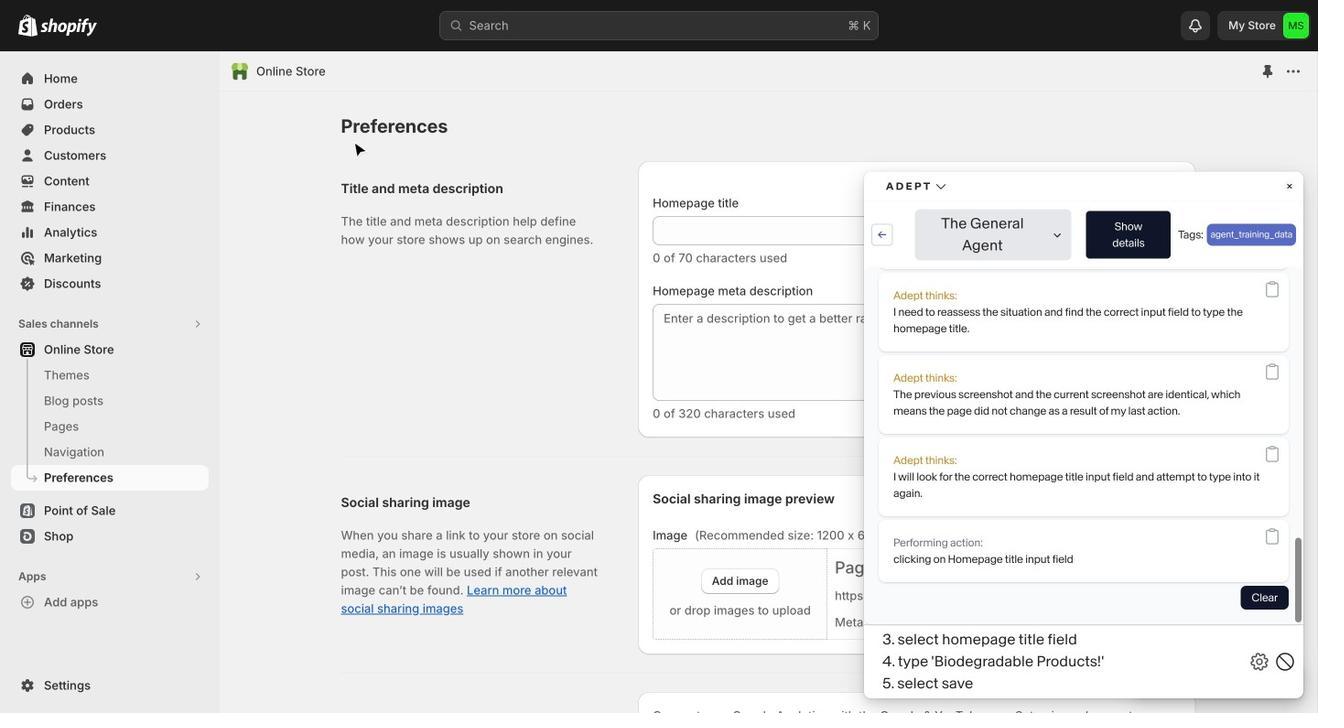 Task type: describe. For each thing, give the bounding box(es) containing it.
online store image
[[231, 62, 249, 81]]

1 horizontal spatial shopify image
[[40, 18, 97, 36]]

my store image
[[1283, 13, 1309, 38]]



Task type: vqa. For each thing, say whether or not it's contained in the screenshot.
My Store image
yes



Task type: locate. For each thing, give the bounding box(es) containing it.
0 horizontal spatial shopify image
[[18, 14, 38, 36]]

shopify image
[[18, 14, 38, 36], [40, 18, 97, 36]]



